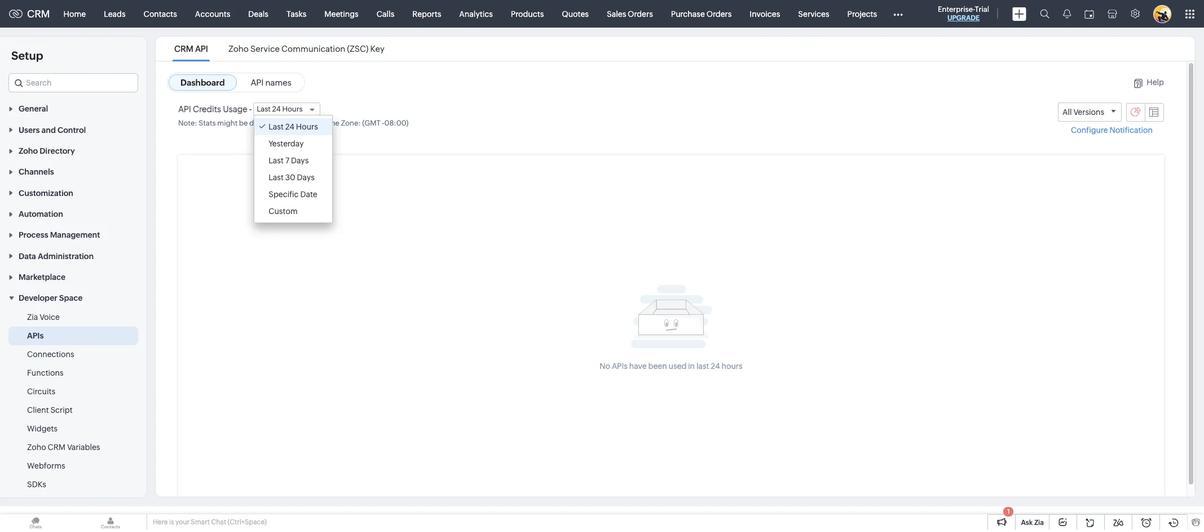 Task type: vqa. For each thing, say whether or not it's contained in the screenshot.
AGAIN
no



Task type: describe. For each thing, give the bounding box(es) containing it.
hours for api credits usage -
[[282, 105, 303, 113]]

mins
[[296, 119, 313, 127]]

delayed
[[249, 119, 276, 127]]

signals image
[[1063, 9, 1071, 19]]

reports
[[413, 9, 441, 18]]

contacts link
[[135, 0, 186, 27]]

tasks link
[[278, 0, 316, 27]]

client script
[[27, 406, 73, 415]]

dashboard link
[[169, 74, 237, 91]]

profile element
[[1147, 0, 1178, 27]]

crm api link
[[173, 44, 210, 54]]

list containing crm api
[[164, 37, 395, 61]]

configure notification
[[1071, 126, 1153, 135]]

zoho for zoho crm variables
[[27, 444, 46, 453]]

client script link
[[27, 405, 73, 417]]

space
[[59, 294, 83, 303]]

crm inside developer space region
[[48, 444, 65, 453]]

api inside list
[[195, 44, 208, 54]]

services link
[[789, 0, 839, 27]]

data administration
[[19, 252, 94, 261]]

meetings
[[325, 9, 359, 18]]

usage
[[223, 104, 247, 114]]

last up the delayed
[[257, 105, 271, 113]]

invoices
[[750, 9, 780, 18]]

widgets
[[27, 425, 58, 434]]

contacts image
[[75, 515, 146, 531]]

time zone: (gmt -08:00)
[[323, 119, 409, 127]]

here
[[153, 519, 168, 527]]

30
[[285, 173, 295, 182]]

- for usage
[[249, 104, 252, 114]]

create menu image
[[1013, 7, 1027, 21]]

purchase orders
[[671, 9, 732, 18]]

reports link
[[404, 0, 450, 27]]

sdks
[[27, 481, 46, 490]]

profile image
[[1154, 5, 1172, 23]]

home link
[[54, 0, 95, 27]]

chats image
[[0, 515, 71, 531]]

circuits link
[[27, 387, 55, 398]]

developer space
[[19, 294, 83, 303]]

webforms link
[[27, 461, 65, 472]]

search image
[[1040, 9, 1050, 19]]

users
[[19, 126, 40, 135]]

is
[[169, 519, 174, 527]]

note:
[[178, 119, 197, 127]]

note: stats might be delayed by 15 mins
[[178, 119, 313, 127]]

signals element
[[1057, 0, 1078, 28]]

tasks
[[287, 9, 306, 18]]

no apis have been used in last 24 hours
[[600, 362, 743, 371]]

dashboard
[[181, 78, 225, 87]]

accounts
[[195, 9, 230, 18]]

process management button
[[0, 225, 147, 246]]

home
[[64, 9, 86, 18]]

names
[[265, 78, 292, 87]]

sales orders
[[607, 9, 653, 18]]

zia voice
[[27, 313, 60, 322]]

control
[[58, 126, 86, 135]]

apis link
[[27, 331, 44, 342]]

7
[[285, 156, 289, 165]]

zoho crm variables link
[[27, 443, 100, 454]]

automation button
[[0, 203, 147, 225]]

1 horizontal spatial zia
[[1035, 520, 1044, 527]]

invoices link
[[741, 0, 789, 27]]

zoho for zoho service communication (zsc) key
[[228, 44, 249, 54]]

api for api names
[[251, 78, 264, 87]]

stats
[[199, 119, 216, 127]]

Search text field
[[9, 74, 138, 92]]

leads link
[[95, 0, 135, 27]]

widgets link
[[27, 424, 58, 435]]

calendar image
[[1085, 9, 1094, 18]]

search element
[[1033, 0, 1057, 28]]

sales orders link
[[598, 0, 662, 27]]

zia inside developer space region
[[27, 313, 38, 322]]

last 24 hours for api credits usage -
[[257, 105, 303, 113]]

All Versions field
[[1058, 103, 1122, 122]]

- for (gmt
[[382, 119, 384, 127]]

days for last 30 days
[[297, 173, 315, 182]]

24 for api credits usage -
[[272, 105, 281, 113]]

calls link
[[368, 0, 404, 27]]

services
[[798, 9, 830, 18]]

api credits usage -
[[178, 104, 252, 114]]

general
[[19, 105, 48, 114]]

trial
[[975, 5, 989, 14]]

time
[[323, 119, 340, 127]]

custom
[[269, 207, 298, 216]]

2 vertical spatial 24
[[711, 362, 720, 371]]

voice
[[40, 313, 60, 322]]

zoho directory button
[[0, 140, 147, 161]]

specific date link
[[269, 190, 317, 199]]

meetings link
[[316, 0, 368, 27]]

orders for sales orders
[[628, 9, 653, 18]]

all
[[1063, 108, 1072, 117]]

crm for crm api
[[174, 44, 193, 54]]

products link
[[502, 0, 553, 27]]

circuits
[[27, 388, 55, 397]]

process management
[[19, 231, 100, 240]]

products
[[511, 9, 544, 18]]



Task type: locate. For each thing, give the bounding box(es) containing it.
used
[[669, 362, 687, 371]]

crm
[[27, 8, 50, 20], [174, 44, 193, 54], [48, 444, 65, 453]]

key
[[370, 44, 385, 54]]

been
[[648, 362, 667, 371]]

zoho down users
[[19, 147, 38, 156]]

crm inside list
[[174, 44, 193, 54]]

quotes
[[562, 9, 589, 18]]

by
[[278, 119, 286, 127]]

2 horizontal spatial 24
[[711, 362, 720, 371]]

webforms
[[27, 462, 65, 471]]

zoho crm variables
[[27, 444, 100, 453]]

process
[[19, 231, 48, 240]]

1 vertical spatial zoho
[[19, 147, 38, 156]]

crm for crm
[[27, 8, 50, 20]]

hours right 15
[[296, 122, 318, 131]]

days right 7
[[291, 156, 309, 165]]

orders right purchase on the right
[[707, 9, 732, 18]]

api
[[195, 44, 208, 54], [251, 78, 264, 87], [178, 104, 191, 114]]

analytics link
[[450, 0, 502, 27]]

analytics
[[459, 9, 493, 18]]

apis
[[27, 332, 44, 341], [612, 362, 628, 371]]

1 vertical spatial zia
[[1035, 520, 1044, 527]]

api up dashboard link
[[195, 44, 208, 54]]

0 vertical spatial api
[[195, 44, 208, 54]]

might
[[217, 119, 238, 127]]

channels
[[19, 168, 54, 177]]

orders right sales
[[628, 9, 653, 18]]

1 vertical spatial crm
[[174, 44, 193, 54]]

crm up dashboard link
[[174, 44, 193, 54]]

automation
[[19, 210, 63, 219]]

days right 30 at left
[[297, 173, 315, 182]]

deals link
[[239, 0, 278, 27]]

1
[[1008, 509, 1010, 516]]

users and control
[[19, 126, 86, 135]]

orders inside sales orders link
[[628, 9, 653, 18]]

24 up 'by'
[[272, 105, 281, 113]]

Other Modules field
[[886, 5, 911, 23]]

0 vertical spatial last 24 hours
[[257, 105, 303, 113]]

api names link
[[239, 74, 303, 91]]

connections link
[[27, 349, 74, 361]]

0 horizontal spatial api
[[178, 104, 191, 114]]

None field
[[8, 73, 138, 93]]

create menu element
[[1006, 0, 1033, 27]]

crm left 'home'
[[27, 8, 50, 20]]

1 horizontal spatial 24
[[285, 122, 294, 131]]

zoho inside zoho crm variables link
[[27, 444, 46, 453]]

crm link
[[9, 8, 50, 20]]

data
[[19, 252, 36, 261]]

last left 15
[[269, 122, 284, 131]]

0 horizontal spatial orders
[[628, 9, 653, 18]]

(gmt
[[362, 119, 381, 127]]

0 vertical spatial days
[[291, 156, 309, 165]]

0 vertical spatial 24
[[272, 105, 281, 113]]

marketplace
[[19, 273, 65, 282]]

api up note:
[[178, 104, 191, 114]]

1 horizontal spatial orders
[[707, 9, 732, 18]]

date
[[300, 190, 317, 199]]

1 horizontal spatial -
[[382, 119, 384, 127]]

1 orders from the left
[[628, 9, 653, 18]]

24
[[272, 105, 281, 113], [285, 122, 294, 131], [711, 362, 720, 371]]

0 vertical spatial zia
[[27, 313, 38, 322]]

be
[[239, 119, 248, 127]]

help
[[1147, 78, 1164, 87]]

apis right no
[[612, 362, 628, 371]]

accounts link
[[186, 0, 239, 27]]

0 vertical spatial crm
[[27, 8, 50, 20]]

zia left the voice
[[27, 313, 38, 322]]

crm up webforms link
[[48, 444, 65, 453]]

0 horizontal spatial -
[[249, 104, 252, 114]]

no
[[600, 362, 610, 371]]

orders for purchase orders
[[707, 9, 732, 18]]

last 24 hours up 'by'
[[257, 105, 303, 113]]

24 left mins
[[285, 122, 294, 131]]

versions
[[1074, 108, 1105, 117]]

api inside api names link
[[251, 78, 264, 87]]

1 vertical spatial api
[[251, 78, 264, 87]]

api left the names
[[251, 78, 264, 87]]

leads
[[104, 9, 126, 18]]

zoho service communication (zsc) key
[[228, 44, 385, 54]]

0 vertical spatial -
[[249, 104, 252, 114]]

apis down 'zia voice'
[[27, 332, 44, 341]]

2 orders from the left
[[707, 9, 732, 18]]

yesterday
[[269, 139, 304, 148]]

hours for last 24 hours
[[296, 122, 318, 131]]

upgrade
[[948, 14, 980, 22]]

ask
[[1021, 520, 1033, 527]]

0 vertical spatial apis
[[27, 332, 44, 341]]

hours up 15
[[282, 105, 303, 113]]

smart
[[191, 519, 210, 527]]

0 vertical spatial hours
[[282, 105, 303, 113]]

1 vertical spatial hours
[[296, 122, 318, 131]]

0 horizontal spatial apis
[[27, 332, 44, 341]]

zoho down the widgets link
[[27, 444, 46, 453]]

here is your smart chat (ctrl+space)
[[153, 519, 267, 527]]

zoho service communication (zsc) key link
[[227, 44, 386, 54]]

1 vertical spatial last 24 hours
[[269, 122, 318, 131]]

purchase orders link
[[662, 0, 741, 27]]

last 30 days
[[269, 173, 315, 182]]

- up note: stats might be delayed by 15 mins
[[249, 104, 252, 114]]

days for last 7 days
[[291, 156, 309, 165]]

1 vertical spatial days
[[297, 173, 315, 182]]

apis inside developer space region
[[27, 332, 44, 341]]

all versions
[[1063, 108, 1105, 117]]

enterprise-
[[938, 5, 975, 14]]

last 24 hours for last 24 hours
[[269, 122, 318, 131]]

0 horizontal spatial 24
[[272, 105, 281, 113]]

specific date
[[269, 190, 317, 199]]

developer space region
[[0, 309, 147, 495]]

customization
[[19, 189, 73, 198]]

zoho left service
[[228, 44, 249, 54]]

contacts
[[144, 9, 177, 18]]

2 vertical spatial api
[[178, 104, 191, 114]]

1 vertical spatial apis
[[612, 362, 628, 371]]

24 for last 24 hours
[[285, 122, 294, 131]]

credits
[[193, 104, 221, 114]]

management
[[50, 231, 100, 240]]

chat
[[211, 519, 226, 527]]

your
[[175, 519, 190, 527]]

1 horizontal spatial apis
[[612, 362, 628, 371]]

list
[[164, 37, 395, 61]]

crm api
[[174, 44, 208, 54]]

projects
[[848, 9, 877, 18]]

functions
[[27, 369, 64, 378]]

last 7 days
[[269, 156, 309, 165]]

service
[[250, 44, 280, 54]]

0 vertical spatial zoho
[[228, 44, 249, 54]]

calls
[[377, 9, 394, 18]]

hours
[[722, 362, 743, 371]]

specific
[[269, 190, 299, 199]]

zoho for zoho directory
[[19, 147, 38, 156]]

marketplace button
[[0, 267, 147, 288]]

zoho directory
[[19, 147, 75, 156]]

2 vertical spatial zoho
[[27, 444, 46, 453]]

2 horizontal spatial api
[[251, 78, 264, 87]]

(zsc)
[[347, 44, 369, 54]]

general button
[[0, 98, 147, 119]]

1 horizontal spatial api
[[195, 44, 208, 54]]

last left 30 at left
[[269, 173, 284, 182]]

zoho inside list
[[228, 44, 249, 54]]

orders inside purchase orders 'link'
[[707, 9, 732, 18]]

developer space button
[[0, 288, 147, 309]]

zia right ask
[[1035, 520, 1044, 527]]

1 vertical spatial -
[[382, 119, 384, 127]]

last left 7
[[269, 156, 284, 165]]

configure
[[1071, 126, 1108, 135]]

api for api credits usage -
[[178, 104, 191, 114]]

last 24 hours up yesterday
[[269, 122, 318, 131]]

functions link
[[27, 368, 64, 379]]

api names
[[251, 78, 292, 87]]

data administration button
[[0, 246, 147, 267]]

- right (gmt
[[382, 119, 384, 127]]

2 vertical spatial crm
[[48, 444, 65, 453]]

(ctrl+space)
[[228, 519, 267, 527]]

communication
[[282, 44, 345, 54]]

0 horizontal spatial zia
[[27, 313, 38, 322]]

zoho inside zoho directory dropdown button
[[19, 147, 38, 156]]

enterprise-trial upgrade
[[938, 5, 989, 22]]

deals
[[248, 9, 268, 18]]

24 right last
[[711, 362, 720, 371]]

1 vertical spatial 24
[[285, 122, 294, 131]]



